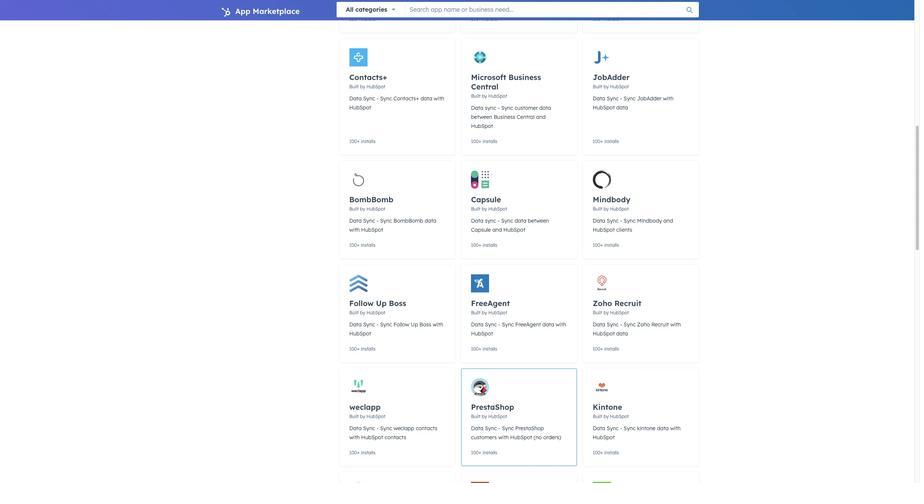 Task type: describe. For each thing, give the bounding box(es) containing it.
0 horizontal spatial mindbody
[[593, 195, 631, 204]]

by for weclapp
[[360, 414, 365, 419]]

by for jobadder
[[604, 84, 609, 89]]

hubspot inside data sync - sync follow up boss with hubspot
[[349, 330, 371, 337]]

app
[[235, 6, 250, 16]]

sync for by
[[485, 217, 496, 224]]

installs for zoho
[[605, 346, 619, 352]]

data sync - sync contacts+ data with hubspot
[[349, 95, 444, 111]]

- for weclapp
[[377, 425, 379, 432]]

hubspot inside data sync - sync prestashop customers with hubspot (no orders)
[[510, 434, 532, 441]]

all categories
[[346, 6, 387, 13]]

hubspot inside 'data sync - sync weclapp contacts with hubspot contacts'
[[361, 434, 383, 441]]

central inside data sync - sync customer data between business central and hubspot
[[517, 114, 535, 120]]

100 for prestashop
[[471, 450, 479, 456]]

- for contacts+
[[377, 95, 379, 102]]

data inside data sync - sync customer data between business central and hubspot
[[540, 105, 551, 111]]

installs for capsule
[[483, 242, 497, 248]]

with for freeagent
[[556, 321, 566, 328]]

hubspot inside the "data sync - sync kintone data with hubspot"
[[593, 434, 615, 441]]

data sync - sync follow up boss with hubspot
[[349, 321, 443, 337]]

100 + installs for kintone
[[593, 450, 619, 456]]

up inside data sync - sync follow up boss with hubspot
[[411, 321, 418, 328]]

with inside data sync - sync jobadder with hubspot data
[[663, 95, 674, 102]]

central inside "microsoft business central built by hubspot"
[[471, 82, 499, 91]]

mindbody inside data sync - sync mindbody and hubspot clients
[[637, 217, 662, 224]]

data for kintone
[[593, 425, 605, 432]]

hubspot inside "kintone built by hubspot"
[[610, 414, 629, 419]]

capsule inside data sync - sync data between capsule and hubspot
[[471, 226, 491, 233]]

0 vertical spatial freeagent
[[471, 299, 510, 308]]

+ for microsoft
[[479, 139, 481, 144]]

data for freeagent
[[471, 321, 484, 328]]

installs for contacts+
[[361, 139, 376, 144]]

and inside data sync - sync customer data between business central and hubspot
[[536, 114, 546, 120]]

installs for kintone
[[605, 450, 619, 456]]

sync inside data sync - sync customer data between business central and hubspot
[[501, 105, 513, 111]]

weclapp built by hubspot
[[349, 402, 385, 419]]

between inside data sync - sync data between capsule and hubspot
[[528, 217, 549, 224]]

100 + installs for zoho
[[593, 346, 619, 352]]

categories
[[355, 6, 387, 13]]

100 + installs for bombbomb
[[349, 242, 376, 248]]

data inside data sync - sync freeagent data with hubspot
[[543, 321, 554, 328]]

data for follow up boss
[[349, 321, 362, 328]]

1 vertical spatial contacts
[[385, 434, 406, 441]]

installs for mindbody
[[605, 242, 619, 248]]

data for microsoft business central
[[471, 105, 484, 111]]

data for prestashop
[[471, 425, 484, 432]]

+ for capsule
[[479, 242, 481, 248]]

zoho recruit built by hubspot
[[593, 299, 642, 316]]

hubspot inside data sync - sync data between capsule and hubspot
[[504, 226, 526, 233]]

hubspot inside 'jobadder built by hubspot'
[[610, 84, 629, 89]]

with for prestashop
[[498, 434, 509, 441]]

by for capsule
[[482, 206, 487, 212]]

built for kintone
[[593, 414, 602, 419]]

hubspot inside prestashop built by hubspot
[[488, 414, 507, 419]]

jobadder built by hubspot
[[593, 72, 630, 89]]

hubspot inside the data sync - sync bombbomb data with hubspot
[[361, 226, 383, 233]]

kintone built by hubspot
[[593, 402, 629, 419]]

marketplace
[[253, 6, 300, 16]]

data inside "data sync - sync contacts+ data with hubspot"
[[421, 95, 432, 102]]

data inside the "data sync - sync kintone data with hubspot"
[[657, 425, 669, 432]]

data for mindbody
[[593, 217, 605, 224]]

built inside follow up boss built by hubspot
[[349, 310, 359, 316]]

installs for jobadder
[[605, 139, 619, 144]]

data for bombbomb
[[349, 217, 362, 224]]

data for capsule
[[471, 217, 484, 224]]

0 horizontal spatial prestashop
[[471, 402, 514, 412]]

and inside data sync - sync data between capsule and hubspot
[[492, 226, 502, 233]]

100 for jobadder
[[593, 139, 601, 144]]

- for microsoft
[[498, 105, 500, 111]]

hubspot inside follow up boss built by hubspot
[[367, 310, 385, 316]]

100 for kintone
[[593, 450, 601, 456]]

microsoft
[[471, 72, 506, 82]]

capsule inside capsule built by hubspot
[[471, 195, 501, 204]]

hubspot inside contacts+ built by hubspot
[[367, 84, 385, 89]]

hubspot inside data sync - sync mindbody and hubspot clients
[[593, 226, 615, 233]]

100 + installs for prestashop
[[471, 450, 497, 456]]

hubspot inside capsule built by hubspot
[[488, 206, 507, 212]]

hubspot inside "data sync - sync contacts+ data with hubspot"
[[349, 104, 371, 111]]

recruit inside zoho recruit built by hubspot
[[615, 299, 642, 308]]

prestashop inside data sync - sync prestashop customers with hubspot (no orders)
[[515, 425, 544, 432]]

sync inside data sync - sync data between capsule and hubspot
[[501, 217, 513, 224]]

installs for prestashop
[[483, 450, 497, 456]]

data inside data sync - sync jobadder with hubspot data
[[616, 104, 628, 111]]

zoho inside data sync - sync zoho recruit with hubspot data
[[637, 321, 650, 328]]

installs for follow
[[361, 346, 376, 352]]

100 + installs for jobadder
[[593, 139, 619, 144]]

data sync - sync zoho recruit with hubspot data
[[593, 321, 681, 337]]

built for prestashop
[[471, 414, 481, 419]]

100 for follow
[[349, 346, 357, 352]]

0 vertical spatial bombbomb
[[349, 195, 394, 204]]

hubspot inside data sync - sync jobadder with hubspot data
[[593, 104, 615, 111]]

weclapp inside weclapp built by hubspot
[[349, 402, 381, 412]]

prestashop built by hubspot
[[471, 402, 514, 419]]

100 for microsoft
[[471, 139, 479, 144]]

customer
[[515, 105, 538, 111]]

100 + installs for freeagent
[[471, 346, 497, 352]]

data sync - sync customer data between business central and hubspot
[[471, 105, 551, 129]]

contacts+ inside "data sync - sync contacts+ data with hubspot"
[[394, 95, 419, 102]]

by for bombbomb
[[360, 206, 365, 212]]

+ for follow
[[357, 346, 360, 352]]

data inside the data sync - sync bombbomb data with hubspot
[[425, 217, 437, 224]]

data for contacts+
[[349, 95, 362, 102]]

by for mindbody
[[604, 206, 609, 212]]

+ for mindbody
[[601, 242, 603, 248]]

- for zoho
[[620, 321, 622, 328]]

bombbomb inside the data sync - sync bombbomb data with hubspot
[[394, 217, 423, 224]]

100 + installs for follow
[[349, 346, 376, 352]]

100 + installs for mindbody
[[593, 242, 619, 248]]

data sync - sync freeagent data with hubspot
[[471, 321, 566, 337]]

- for bombbomb
[[377, 217, 379, 224]]

data sync - sync jobadder with hubspot data
[[593, 95, 674, 111]]

customers
[[471, 434, 497, 441]]

freeagent inside data sync - sync freeagent data with hubspot
[[515, 321, 541, 328]]

boss inside follow up boss built by hubspot
[[389, 299, 406, 308]]

data for weclapp
[[349, 425, 362, 432]]

hubspot inside bombbomb built by hubspot
[[367, 206, 385, 212]]

by inside follow up boss built by hubspot
[[360, 310, 365, 316]]

+ for kintone
[[601, 450, 603, 456]]

boss inside data sync - sync follow up boss with hubspot
[[420, 321, 431, 328]]



Task type: locate. For each thing, give the bounding box(es) containing it.
+ for bombbomb
[[357, 242, 360, 248]]

data down "kintone built by hubspot"
[[593, 425, 605, 432]]

contacts
[[416, 425, 437, 432], [385, 434, 406, 441]]

kintone
[[637, 425, 656, 432]]

zoho
[[593, 299, 612, 308], [637, 321, 650, 328]]

prestashop up (no
[[515, 425, 544, 432]]

hubspot inside zoho recruit built by hubspot
[[610, 310, 629, 316]]

data up the customers
[[471, 425, 484, 432]]

installs for microsoft
[[483, 139, 497, 144]]

- for kintone
[[620, 425, 622, 432]]

app marketplace
[[235, 6, 300, 16]]

by inside "microsoft business central built by hubspot"
[[482, 93, 487, 99]]

data inside 'data sync - sync weclapp contacts with hubspot contacts'
[[349, 425, 362, 432]]

100 + installs for capsule
[[471, 242, 497, 248]]

1 horizontal spatial between
[[528, 217, 549, 224]]

- inside data sync - sync freeagent data with hubspot
[[498, 321, 501, 328]]

clients
[[616, 226, 632, 233]]

business
[[509, 72, 541, 82], [494, 114, 515, 120]]

- down weclapp built by hubspot
[[377, 425, 379, 432]]

1 horizontal spatial contacts
[[416, 425, 437, 432]]

0 vertical spatial prestashop
[[471, 402, 514, 412]]

0 vertical spatial zoho
[[593, 299, 612, 308]]

1 vertical spatial business
[[494, 114, 515, 120]]

data down microsoft
[[471, 105, 484, 111]]

follow inside follow up boss built by hubspot
[[349, 299, 374, 308]]

and inside data sync - sync mindbody and hubspot clients
[[664, 217, 673, 224]]

1 vertical spatial up
[[411, 321, 418, 328]]

- down capsule built by hubspot
[[498, 217, 500, 224]]

1 horizontal spatial jobadder
[[637, 95, 662, 102]]

data down bombbomb built by hubspot
[[349, 217, 362, 224]]

0 horizontal spatial contacts+
[[349, 72, 387, 82]]

1 vertical spatial mindbody
[[637, 217, 662, 224]]

1 horizontal spatial freeagent
[[515, 321, 541, 328]]

1 vertical spatial between
[[528, 217, 549, 224]]

data down 'jobadder built by hubspot'
[[593, 95, 605, 102]]

1 horizontal spatial recruit
[[652, 321, 669, 328]]

business down customer
[[494, 114, 515, 120]]

installs for freeagent
[[483, 346, 497, 352]]

by for freeagent
[[482, 310, 487, 316]]

- for follow
[[377, 321, 379, 328]]

(no
[[534, 434, 542, 441]]

business inside "microsoft business central built by hubspot"
[[509, 72, 541, 82]]

+ for zoho
[[601, 346, 603, 352]]

- inside "data sync - sync contacts+ data with hubspot"
[[377, 95, 379, 102]]

hubspot inside data sync - sync freeagent data with hubspot
[[471, 330, 493, 337]]

built inside 'jobadder built by hubspot'
[[593, 84, 602, 89]]

- inside data sync - sync data between capsule and hubspot
[[498, 217, 500, 224]]

recruit inside data sync - sync zoho recruit with hubspot data
[[652, 321, 669, 328]]

- down "kintone built by hubspot"
[[620, 425, 622, 432]]

with
[[434, 95, 444, 102], [663, 95, 674, 102], [349, 226, 360, 233], [433, 321, 443, 328], [556, 321, 566, 328], [671, 321, 681, 328], [670, 425, 681, 432], [349, 434, 360, 441], [498, 434, 509, 441]]

with for weclapp
[[349, 434, 360, 441]]

data inside data sync - sync data between capsule and hubspot
[[515, 217, 527, 224]]

data sync - sync data between capsule and hubspot
[[471, 217, 549, 233]]

prestashop
[[471, 402, 514, 412], [515, 425, 544, 432]]

jobadder
[[593, 72, 630, 82], [637, 95, 662, 102]]

data inside the "data sync - sync kintone data with hubspot"
[[593, 425, 605, 432]]

with for kintone
[[670, 425, 681, 432]]

100 for mindbody
[[593, 242, 601, 248]]

1 vertical spatial sync
[[485, 217, 496, 224]]

0 horizontal spatial contacts
[[385, 434, 406, 441]]

weclapp
[[349, 402, 381, 412], [394, 425, 414, 432]]

0 vertical spatial business
[[509, 72, 541, 82]]

built for capsule
[[471, 206, 481, 212]]

100 + installs for microsoft
[[471, 139, 497, 144]]

with inside data sync - sync zoho recruit with hubspot data
[[671, 321, 681, 328]]

built for mindbody
[[593, 206, 602, 212]]

mindbody built by hubspot
[[593, 195, 631, 212]]

with inside the "data sync - sync kintone data with hubspot"
[[670, 425, 681, 432]]

1 horizontal spatial mindbody
[[637, 217, 662, 224]]

0 horizontal spatial central
[[471, 82, 499, 91]]

- inside data sync - sync zoho recruit with hubspot data
[[620, 321, 622, 328]]

data down freeagent built by hubspot
[[471, 321, 484, 328]]

1 vertical spatial weclapp
[[394, 425, 414, 432]]

data inside data sync - sync customer data between business central and hubspot
[[471, 105, 484, 111]]

freeagent
[[471, 299, 510, 308], [515, 321, 541, 328]]

installs for weclapp
[[361, 450, 376, 456]]

data inside data sync - sync jobadder with hubspot data
[[593, 95, 605, 102]]

- down "microsoft business central built by hubspot"
[[498, 105, 500, 111]]

zoho inside zoho recruit built by hubspot
[[593, 299, 612, 308]]

built inside "kintone built by hubspot"
[[593, 414, 602, 419]]

1 vertical spatial contacts+
[[394, 95, 419, 102]]

hubspot
[[367, 84, 385, 89], [610, 84, 629, 89], [488, 93, 507, 99], [349, 104, 371, 111], [593, 104, 615, 111], [471, 123, 493, 129], [367, 206, 385, 212], [488, 206, 507, 212], [610, 206, 629, 212], [361, 226, 383, 233], [504, 226, 526, 233], [593, 226, 615, 233], [367, 310, 385, 316], [488, 310, 507, 316], [610, 310, 629, 316], [349, 330, 371, 337], [471, 330, 493, 337], [593, 330, 615, 337], [367, 414, 385, 419], [488, 414, 507, 419], [610, 414, 629, 419], [361, 434, 383, 441], [510, 434, 532, 441], [593, 434, 615, 441]]

100 for capsule
[[471, 242, 479, 248]]

0 vertical spatial capsule
[[471, 195, 501, 204]]

1 capsule from the top
[[471, 195, 501, 204]]

1 horizontal spatial boss
[[420, 321, 431, 328]]

2 capsule from the top
[[471, 226, 491, 233]]

and
[[536, 114, 546, 120], [664, 217, 673, 224], [492, 226, 502, 233]]

0 vertical spatial and
[[536, 114, 546, 120]]

1 horizontal spatial weclapp
[[394, 425, 414, 432]]

data down follow up boss built by hubspot
[[349, 321, 362, 328]]

by for prestashop
[[482, 414, 487, 419]]

mindbody
[[593, 195, 631, 204], [637, 217, 662, 224]]

- for mindbody
[[620, 217, 622, 224]]

2 horizontal spatial and
[[664, 217, 673, 224]]

data
[[421, 95, 432, 102], [616, 104, 628, 111], [540, 105, 551, 111], [425, 217, 437, 224], [515, 217, 527, 224], [543, 321, 554, 328], [616, 330, 628, 337], [657, 425, 669, 432]]

- for capsule
[[498, 217, 500, 224]]

data sync - sync mindbody and hubspot clients
[[593, 217, 673, 233]]

1 vertical spatial boss
[[420, 321, 431, 328]]

0 vertical spatial jobadder
[[593, 72, 630, 82]]

data inside data sync - sync zoho recruit with hubspot data
[[593, 321, 605, 328]]

central
[[471, 82, 499, 91], [517, 114, 535, 120]]

installs
[[361, 16, 376, 22], [483, 16, 497, 22], [605, 16, 619, 22], [361, 139, 376, 144], [483, 139, 497, 144], [605, 139, 619, 144], [361, 242, 376, 248], [483, 242, 497, 248], [605, 242, 619, 248], [361, 346, 376, 352], [483, 346, 497, 352], [605, 346, 619, 352], [361, 450, 376, 456], [483, 450, 497, 456], [605, 450, 619, 456]]

with for zoho
[[671, 321, 681, 328]]

capsule up data sync - sync data between capsule and hubspot
[[471, 195, 501, 204]]

contacts+ built by hubspot
[[349, 72, 387, 89]]

- down 'jobadder built by hubspot'
[[620, 95, 622, 102]]

follow inside data sync - sync follow up boss with hubspot
[[394, 321, 409, 328]]

+ for freeagent
[[479, 346, 481, 352]]

data sync - sync bombbomb data with hubspot
[[349, 217, 437, 233]]

data sync - sync prestashop customers with hubspot (no orders)
[[471, 425, 561, 441]]

with for bombbomb
[[349, 226, 360, 233]]

+
[[357, 16, 360, 22], [479, 16, 481, 22], [601, 16, 603, 22], [357, 139, 360, 144], [479, 139, 481, 144], [601, 139, 603, 144], [357, 242, 360, 248], [479, 242, 481, 248], [601, 242, 603, 248], [357, 346, 360, 352], [479, 346, 481, 352], [601, 346, 603, 352], [357, 450, 360, 456], [479, 450, 481, 456], [601, 450, 603, 456]]

0 vertical spatial contacts+
[[349, 72, 387, 82]]

hubspot inside mindbody built by hubspot
[[610, 206, 629, 212]]

capsule built by hubspot
[[471, 195, 507, 212]]

1 horizontal spatial prestashop
[[515, 425, 544, 432]]

built inside freeagent built by hubspot
[[471, 310, 481, 316]]

- down zoho recruit built by hubspot
[[620, 321, 622, 328]]

follow
[[349, 299, 374, 308], [394, 321, 409, 328]]

1 horizontal spatial and
[[536, 114, 546, 120]]

1 horizontal spatial follow
[[394, 321, 409, 328]]

boss
[[389, 299, 406, 308], [420, 321, 431, 328]]

data down capsule built by hubspot
[[471, 217, 484, 224]]

0 vertical spatial follow
[[349, 299, 374, 308]]

data inside data sync - sync freeagent data with hubspot
[[471, 321, 484, 328]]

0 vertical spatial contacts
[[416, 425, 437, 432]]

0 vertical spatial up
[[376, 299, 387, 308]]

1 vertical spatial prestashop
[[515, 425, 544, 432]]

bombbomb
[[349, 195, 394, 204], [394, 217, 423, 224]]

built inside bombbomb built by hubspot
[[349, 206, 359, 212]]

microsoft business central built by hubspot
[[471, 72, 541, 99]]

0 vertical spatial central
[[471, 82, 499, 91]]

by inside capsule built by hubspot
[[482, 206, 487, 212]]

- up clients
[[620, 217, 622, 224]]

data inside data sync - sync follow up boss with hubspot
[[349, 321, 362, 328]]

data for zoho recruit
[[593, 321, 605, 328]]

bombbomb built by hubspot
[[349, 195, 394, 212]]

installs for bombbomb
[[361, 242, 376, 248]]

by inside bombbomb built by hubspot
[[360, 206, 365, 212]]

- down prestashop built by hubspot
[[498, 425, 501, 432]]

100 for freeagent
[[471, 346, 479, 352]]

data inside data sync - sync mindbody and hubspot clients
[[593, 217, 605, 224]]

hubspot inside freeagent built by hubspot
[[488, 310, 507, 316]]

100 for weclapp
[[349, 450, 357, 456]]

- inside the data sync - sync bombbomb data with hubspot
[[377, 217, 379, 224]]

freeagent built by hubspot
[[471, 299, 510, 316]]

data inside data sync - sync zoho recruit with hubspot data
[[616, 330, 628, 337]]

1 sync from the top
[[485, 105, 496, 111]]

up
[[376, 299, 387, 308], [411, 321, 418, 328]]

by inside 'jobadder built by hubspot'
[[604, 84, 609, 89]]

data for jobadder
[[593, 95, 605, 102]]

2 sync from the top
[[485, 217, 496, 224]]

1 vertical spatial capsule
[[471, 226, 491, 233]]

1 vertical spatial central
[[517, 114, 535, 120]]

by inside zoho recruit built by hubspot
[[604, 310, 609, 316]]

weclapp inside 'data sync - sync weclapp contacts with hubspot contacts'
[[394, 425, 414, 432]]

+ for weclapp
[[357, 450, 360, 456]]

follow up boss built by hubspot
[[349, 299, 406, 316]]

1 vertical spatial jobadder
[[637, 95, 662, 102]]

- inside data sync - sync customer data between business central and hubspot
[[498, 105, 500, 111]]

data down contacts+ built by hubspot
[[349, 95, 362, 102]]

sync down capsule built by hubspot
[[485, 217, 496, 224]]

0 horizontal spatial jobadder
[[593, 72, 630, 82]]

0 horizontal spatial and
[[492, 226, 502, 233]]

1 horizontal spatial contacts+
[[394, 95, 419, 102]]

0 horizontal spatial zoho
[[593, 299, 612, 308]]

- down freeagent built by hubspot
[[498, 321, 501, 328]]

- inside data sync - sync mindbody and hubspot clients
[[620, 217, 622, 224]]

0 vertical spatial mindbody
[[593, 195, 631, 204]]

recruit
[[615, 299, 642, 308], [652, 321, 669, 328]]

1 vertical spatial zoho
[[637, 321, 650, 328]]

1 horizontal spatial up
[[411, 321, 418, 328]]

built for weclapp
[[349, 414, 359, 419]]

with inside the data sync - sync bombbomb data with hubspot
[[349, 226, 360, 233]]

0 horizontal spatial follow
[[349, 299, 374, 308]]

sync for central
[[485, 105, 496, 111]]

prestashop up the customers
[[471, 402, 514, 412]]

0 horizontal spatial weclapp
[[349, 402, 381, 412]]

hubspot inside "microsoft business central built by hubspot"
[[488, 93, 507, 99]]

data sync - sync weclapp contacts with hubspot contacts
[[349, 425, 437, 441]]

data down mindbody built by hubspot
[[593, 217, 605, 224]]

100 + installs for weclapp
[[349, 450, 376, 456]]

sync inside data sync - sync customer data between business central and hubspot
[[485, 105, 496, 111]]

+ for prestashop
[[479, 450, 481, 456]]

by inside "kintone built by hubspot"
[[604, 414, 609, 419]]

between inside data sync - sync customer data between business central and hubspot
[[471, 114, 492, 120]]

capsule
[[471, 195, 501, 204], [471, 226, 491, 233]]

by inside mindbody built by hubspot
[[604, 206, 609, 212]]

business up customer
[[509, 72, 541, 82]]

sync
[[363, 95, 375, 102], [380, 95, 392, 102], [607, 95, 619, 102], [624, 95, 636, 102], [501, 105, 513, 111], [363, 217, 375, 224], [380, 217, 392, 224], [501, 217, 513, 224], [607, 217, 619, 224], [624, 217, 636, 224], [363, 321, 375, 328], [380, 321, 392, 328], [485, 321, 497, 328], [502, 321, 514, 328], [607, 321, 619, 328], [624, 321, 636, 328], [363, 425, 375, 432], [380, 425, 392, 432], [485, 425, 497, 432], [502, 425, 514, 432], [607, 425, 619, 432], [624, 425, 636, 432]]

data sync - sync kintone data with hubspot
[[593, 425, 681, 441]]

data down weclapp built by hubspot
[[349, 425, 362, 432]]

0 vertical spatial weclapp
[[349, 402, 381, 412]]

data inside the data sync - sync bombbomb data with hubspot
[[349, 217, 362, 224]]

data
[[349, 95, 362, 102], [593, 95, 605, 102], [471, 105, 484, 111], [349, 217, 362, 224], [471, 217, 484, 224], [593, 217, 605, 224], [349, 321, 362, 328], [471, 321, 484, 328], [593, 321, 605, 328], [349, 425, 362, 432], [471, 425, 484, 432], [593, 425, 605, 432]]

capsule down capsule built by hubspot
[[471, 226, 491, 233]]

0 vertical spatial between
[[471, 114, 492, 120]]

+ for jobadder
[[601, 139, 603, 144]]

0 horizontal spatial up
[[376, 299, 387, 308]]

built for jobadder
[[593, 84, 602, 89]]

0 vertical spatial boss
[[389, 299, 406, 308]]

- inside data sync - sync follow up boss with hubspot
[[377, 321, 379, 328]]

1 horizontal spatial zoho
[[637, 321, 650, 328]]

- for jobadder
[[620, 95, 622, 102]]

hubspot inside weclapp built by hubspot
[[367, 414, 385, 419]]

built inside "microsoft business central built by hubspot"
[[471, 93, 481, 99]]

up inside follow up boss built by hubspot
[[376, 299, 387, 308]]

sync down "microsoft business central built by hubspot"
[[485, 105, 496, 111]]

1 vertical spatial bombbomb
[[394, 217, 423, 224]]

- inside the "data sync - sync kintone data with hubspot"
[[620, 425, 622, 432]]

with for contacts+
[[434, 95, 444, 102]]

business inside data sync - sync customer data between business central and hubspot
[[494, 114, 515, 120]]

jobadder inside data sync - sync jobadder with hubspot data
[[637, 95, 662, 102]]

1 vertical spatial recruit
[[652, 321, 669, 328]]

built inside weclapp built by hubspot
[[349, 414, 359, 419]]

built for contacts+
[[349, 84, 359, 89]]

by
[[360, 84, 365, 89], [604, 84, 609, 89], [482, 93, 487, 99], [360, 206, 365, 212], [482, 206, 487, 212], [604, 206, 609, 212], [360, 310, 365, 316], [482, 310, 487, 316], [604, 310, 609, 316], [360, 414, 365, 419], [482, 414, 487, 419], [604, 414, 609, 419]]

contacts+
[[349, 72, 387, 82], [394, 95, 419, 102]]

100 for zoho
[[593, 346, 601, 352]]

0 vertical spatial recruit
[[615, 299, 642, 308]]

with inside data sync - sync prestashop customers with hubspot (no orders)
[[498, 434, 509, 441]]

hubspot inside data sync - sync zoho recruit with hubspot data
[[593, 330, 615, 337]]

100
[[349, 16, 357, 22], [471, 16, 479, 22], [593, 16, 601, 22], [349, 139, 357, 144], [471, 139, 479, 144], [593, 139, 601, 144], [349, 242, 357, 248], [471, 242, 479, 248], [593, 242, 601, 248], [349, 346, 357, 352], [471, 346, 479, 352], [593, 346, 601, 352], [349, 450, 357, 456], [471, 450, 479, 456], [593, 450, 601, 456]]

with inside 'data sync - sync weclapp contacts with hubspot contacts'
[[349, 434, 360, 441]]

- for prestashop
[[498, 425, 501, 432]]

built inside zoho recruit built by hubspot
[[593, 310, 602, 316]]

0 horizontal spatial recruit
[[615, 299, 642, 308]]

hubspot inside data sync - sync customer data between business central and hubspot
[[471, 123, 493, 129]]

1 vertical spatial follow
[[394, 321, 409, 328]]

with inside data sync - sync freeagent data with hubspot
[[556, 321, 566, 328]]

data inside data sync - sync prestashop customers with hubspot (no orders)
[[471, 425, 484, 432]]

built inside mindbody built by hubspot
[[593, 206, 602, 212]]

built for bombbomb
[[349, 206, 359, 212]]

1 horizontal spatial central
[[517, 114, 535, 120]]

100 + installs for contacts+
[[349, 139, 376, 144]]

- inside data sync - sync prestashop customers with hubspot (no orders)
[[498, 425, 501, 432]]

all
[[346, 6, 354, 13]]

Search app name or business need... search field
[[405, 2, 699, 17]]

between
[[471, 114, 492, 120], [528, 217, 549, 224]]

with inside data sync - sync follow up boss with hubspot
[[433, 321, 443, 328]]

- inside 'data sync - sync weclapp contacts with hubspot contacts'
[[377, 425, 379, 432]]

built
[[349, 84, 359, 89], [593, 84, 602, 89], [471, 93, 481, 99], [349, 206, 359, 212], [471, 206, 481, 212], [593, 206, 602, 212], [349, 310, 359, 316], [471, 310, 481, 316], [593, 310, 602, 316], [349, 414, 359, 419], [471, 414, 481, 419], [593, 414, 602, 419]]

all categories button
[[337, 2, 405, 17]]

- down bombbomb built by hubspot
[[377, 217, 379, 224]]

0 horizontal spatial boss
[[389, 299, 406, 308]]

2 vertical spatial and
[[492, 226, 502, 233]]

by for contacts+
[[360, 84, 365, 89]]

0 vertical spatial sync
[[485, 105, 496, 111]]

- down follow up boss built by hubspot
[[377, 321, 379, 328]]

kintone
[[593, 402, 622, 412]]

by inside weclapp built by hubspot
[[360, 414, 365, 419]]

built for freeagent
[[471, 310, 481, 316]]

1 vertical spatial and
[[664, 217, 673, 224]]

1 vertical spatial freeagent
[[515, 321, 541, 328]]

- down contacts+ built by hubspot
[[377, 95, 379, 102]]

orders)
[[543, 434, 561, 441]]

data down zoho recruit built by hubspot
[[593, 321, 605, 328]]

sync
[[485, 105, 496, 111], [485, 217, 496, 224]]

100 for bombbomb
[[349, 242, 357, 248]]

-
[[377, 95, 379, 102], [620, 95, 622, 102], [498, 105, 500, 111], [377, 217, 379, 224], [498, 217, 500, 224], [620, 217, 622, 224], [377, 321, 379, 328], [498, 321, 501, 328], [620, 321, 622, 328], [377, 425, 379, 432], [498, 425, 501, 432], [620, 425, 622, 432]]

100 for contacts+
[[349, 139, 357, 144]]

- for freeagent
[[498, 321, 501, 328]]

100 + installs
[[349, 16, 376, 22], [471, 16, 497, 22], [593, 16, 619, 22], [349, 139, 376, 144], [471, 139, 497, 144], [593, 139, 619, 144], [349, 242, 376, 248], [471, 242, 497, 248], [593, 242, 619, 248], [349, 346, 376, 352], [471, 346, 497, 352], [593, 346, 619, 352], [349, 450, 376, 456], [471, 450, 497, 456], [593, 450, 619, 456]]

+ for contacts+
[[357, 139, 360, 144]]

by inside contacts+ built by hubspot
[[360, 84, 365, 89]]

0 horizontal spatial between
[[471, 114, 492, 120]]

- inside data sync - sync jobadder with hubspot data
[[620, 95, 622, 102]]

by for kintone
[[604, 414, 609, 419]]

0 horizontal spatial freeagent
[[471, 299, 510, 308]]



Task type: vqa. For each thing, say whether or not it's contained in the screenshot.


